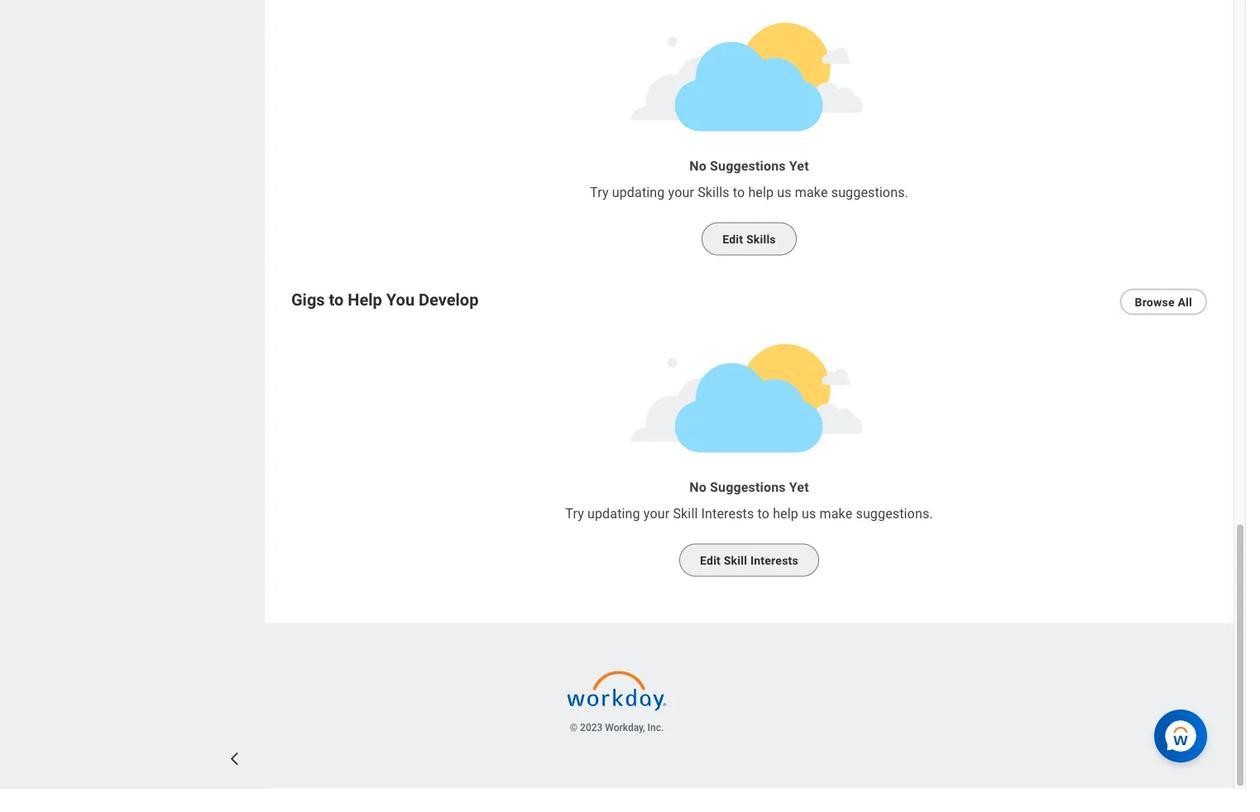 Task type: vqa. For each thing, say whether or not it's contained in the screenshot.
the related actions image
no



Task type: describe. For each thing, give the bounding box(es) containing it.
0 horizontal spatial us
[[778, 185, 792, 201]]

browse all link
[[1121, 289, 1208, 315]]

1 vertical spatial help
[[773, 506, 799, 522]]

you
[[387, 291, 415, 310]]

© 2023 workday, inc.
[[570, 722, 664, 734]]

chevron left image
[[227, 751, 243, 768]]

2023
[[580, 722, 603, 734]]

edit for to
[[723, 232, 744, 246]]

try updating your skills to help us make suggestions.
[[590, 185, 909, 201]]

all
[[1178, 295, 1193, 309]]

0 vertical spatial interests
[[702, 506, 755, 522]]

2 horizontal spatial to
[[758, 506, 770, 522]]

edit skill interests button
[[680, 544, 820, 577]]

your for skill
[[644, 506, 670, 522]]

skill inside button
[[724, 554, 748, 567]]

skills inside button
[[747, 232, 776, 246]]

©
[[570, 722, 578, 734]]

suggestions for interests
[[710, 480, 786, 496]]

0 vertical spatial help
[[749, 185, 774, 201]]

0 vertical spatial skill
[[673, 506, 698, 522]]

no suggestions yet for to
[[690, 159, 809, 174]]

1 vertical spatial make
[[820, 506, 853, 522]]

help
[[348, 291, 382, 310]]

develop
[[419, 291, 479, 310]]

gigs to help you develop
[[291, 291, 479, 310]]

no suggestions yet for interests
[[690, 480, 809, 496]]



Task type: locate. For each thing, give the bounding box(es) containing it.
0 vertical spatial updating
[[612, 185, 665, 201]]

suggestions
[[710, 159, 786, 174], [710, 480, 786, 496]]

0 vertical spatial yet
[[790, 159, 809, 174]]

1 suggestions from the top
[[710, 159, 786, 174]]

suggestions up try updating your skill interests to help us make suggestions.
[[710, 480, 786, 496]]

suggestions.
[[832, 185, 909, 201], [856, 506, 934, 522]]

1 vertical spatial us
[[802, 506, 817, 522]]

to up edit skill interests at the right of page
[[758, 506, 770, 522]]

edit for interests
[[700, 554, 721, 567]]

interests down try updating your skill interests to help us make suggestions.
[[751, 554, 799, 567]]

skill up edit skill interests button
[[673, 506, 698, 522]]

edit skills button
[[702, 223, 797, 256]]

0 vertical spatial edit
[[723, 232, 744, 246]]

no suggestions yet up try updating your skill interests to help us make suggestions.
[[690, 480, 809, 496]]

try
[[590, 185, 609, 201], [566, 506, 584, 522]]

browse all
[[1135, 295, 1193, 309]]

interests inside button
[[751, 554, 799, 567]]

0 horizontal spatial skill
[[673, 506, 698, 522]]

your for skills
[[669, 185, 695, 201]]

0 horizontal spatial try
[[566, 506, 584, 522]]

no suggestions yet up try updating your skills to help us make suggestions.
[[690, 159, 809, 174]]

us up edit skill interests button
[[802, 506, 817, 522]]

1 horizontal spatial skills
[[747, 232, 776, 246]]

make
[[795, 185, 828, 201], [820, 506, 853, 522]]

2 no from the top
[[690, 480, 707, 496]]

interests
[[702, 506, 755, 522], [751, 554, 799, 567]]

1 horizontal spatial edit
[[723, 232, 744, 246]]

1 horizontal spatial to
[[733, 185, 745, 201]]

try updating your skill interests to help us make suggestions.
[[566, 506, 934, 522]]

updating
[[612, 185, 665, 201], [588, 506, 641, 522]]

help up edit skills button at the top right of the page
[[749, 185, 774, 201]]

yet for make
[[790, 159, 809, 174]]

2 no suggestions yet from the top
[[690, 480, 809, 496]]

1 horizontal spatial us
[[802, 506, 817, 522]]

help
[[749, 185, 774, 201], [773, 506, 799, 522]]

updating for try updating your skill interests to help us make suggestions.
[[588, 506, 641, 522]]

edit skill interests
[[700, 554, 799, 567]]

to up edit skills button at the top right of the page
[[733, 185, 745, 201]]

to right "gigs"
[[329, 291, 344, 310]]

0 vertical spatial skills
[[698, 185, 730, 201]]

no suggestions yet
[[690, 159, 809, 174], [690, 480, 809, 496]]

1 vertical spatial interests
[[751, 554, 799, 567]]

yet for us
[[790, 480, 809, 496]]

0 horizontal spatial edit
[[700, 554, 721, 567]]

1 vertical spatial suggestions
[[710, 480, 786, 496]]

to
[[733, 185, 745, 201], [329, 291, 344, 310], [758, 506, 770, 522]]

1 vertical spatial your
[[644, 506, 670, 522]]

inc.
[[648, 722, 664, 734]]

logo image
[[568, 663, 667, 720]]

1 vertical spatial updating
[[588, 506, 641, 522]]

1 vertical spatial skill
[[724, 554, 748, 567]]

1 vertical spatial no
[[690, 480, 707, 496]]

skill
[[673, 506, 698, 522], [724, 554, 748, 567]]

interests up edit skill interests at the right of page
[[702, 506, 755, 522]]

edit down try updating your skills to help us make suggestions.
[[723, 232, 744, 246]]

edit skills
[[723, 232, 776, 246]]

skills down try updating your skills to help us make suggestions.
[[747, 232, 776, 246]]

0 vertical spatial suggestions.
[[832, 185, 909, 201]]

0 vertical spatial suggestions
[[710, 159, 786, 174]]

1 vertical spatial skills
[[747, 232, 776, 246]]

2 vertical spatial to
[[758, 506, 770, 522]]

1 vertical spatial no suggestions yet
[[690, 480, 809, 496]]

help up edit skill interests at the right of page
[[773, 506, 799, 522]]

skill down try updating your skill interests to help us make suggestions.
[[724, 554, 748, 567]]

updating for try updating your skills to help us make suggestions.
[[612, 185, 665, 201]]

0 vertical spatial your
[[669, 185, 695, 201]]

0 vertical spatial to
[[733, 185, 745, 201]]

1 horizontal spatial skill
[[724, 554, 748, 567]]

suggestions for to
[[710, 159, 786, 174]]

yet up try updating your skills to help us make suggestions.
[[790, 159, 809, 174]]

suggestions up try updating your skills to help us make suggestions.
[[710, 159, 786, 174]]

skills
[[698, 185, 730, 201], [747, 232, 776, 246]]

gigs
[[291, 291, 325, 310]]

1 vertical spatial yet
[[790, 480, 809, 496]]

us
[[778, 185, 792, 201], [802, 506, 817, 522]]

0 vertical spatial make
[[795, 185, 828, 201]]

try for try updating your skills to help us make suggestions.
[[590, 185, 609, 201]]

yet
[[790, 159, 809, 174], [790, 480, 809, 496]]

workday,
[[606, 722, 645, 734]]

1 horizontal spatial try
[[590, 185, 609, 201]]

no
[[690, 159, 707, 174], [690, 480, 707, 496]]

no up try updating your skill interests to help us make suggestions.
[[690, 480, 707, 496]]

1 no suggestions yet from the top
[[690, 159, 809, 174]]

1 vertical spatial edit
[[700, 554, 721, 567]]

0 vertical spatial no
[[690, 159, 707, 174]]

edit
[[723, 232, 744, 246], [700, 554, 721, 567]]

1 yet from the top
[[790, 159, 809, 174]]

skills up edit skills button at the top right of the page
[[698, 185, 730, 201]]

1 vertical spatial suggestions.
[[856, 506, 934, 522]]

yet up try updating your skill interests to help us make suggestions.
[[790, 480, 809, 496]]

1 no from the top
[[690, 159, 707, 174]]

us up edit skills button at the top right of the page
[[778, 185, 792, 201]]

browse
[[1135, 295, 1175, 309]]

0 vertical spatial us
[[778, 185, 792, 201]]

no up try updating your skills to help us make suggestions.
[[690, 159, 707, 174]]

edit down try updating your skill interests to help us make suggestions.
[[700, 554, 721, 567]]

1 vertical spatial to
[[329, 291, 344, 310]]

0 vertical spatial try
[[590, 185, 609, 201]]

1 vertical spatial try
[[566, 506, 584, 522]]

2 suggestions from the top
[[710, 480, 786, 496]]

0 horizontal spatial skills
[[698, 185, 730, 201]]

no for skill
[[690, 480, 707, 496]]

your
[[669, 185, 695, 201], [644, 506, 670, 522]]

2 yet from the top
[[790, 480, 809, 496]]

no for skills
[[690, 159, 707, 174]]

try for try updating your skill interests to help us make suggestions.
[[566, 506, 584, 522]]

0 vertical spatial no suggestions yet
[[690, 159, 809, 174]]

0 horizontal spatial to
[[329, 291, 344, 310]]



